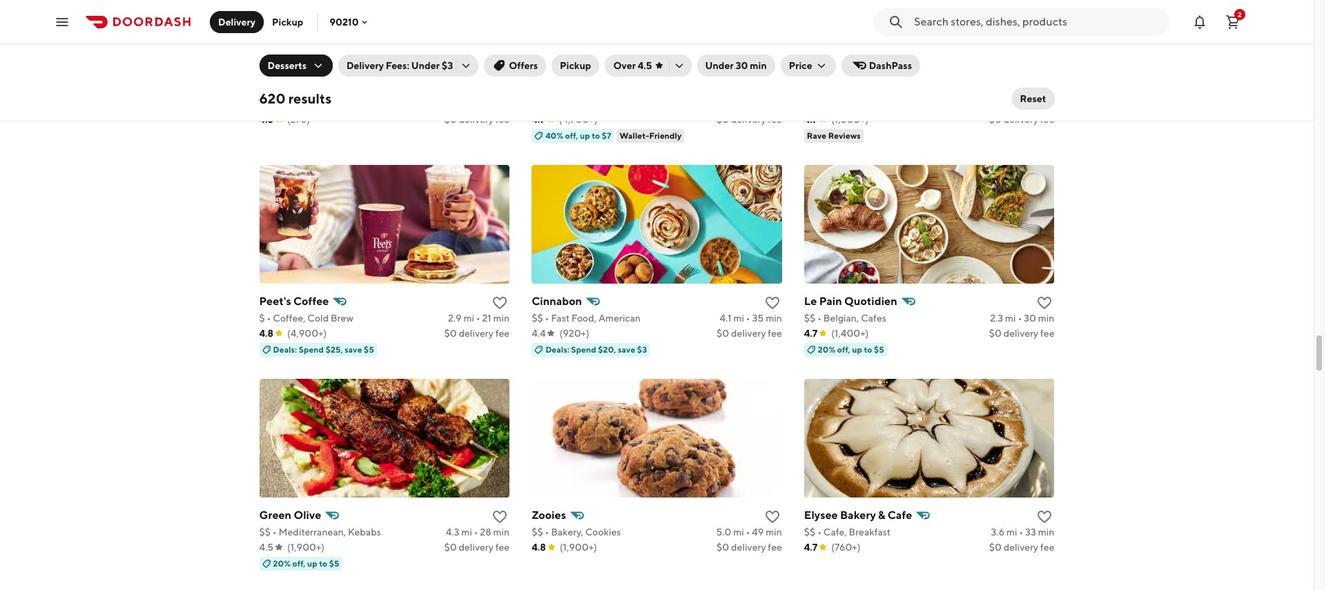 Task type: vqa. For each thing, say whether or not it's contained in the screenshot.
delivery for Elysee Bakery & Cafe
yes



Task type: describe. For each thing, give the bounding box(es) containing it.
green olive
[[259, 509, 321, 522]]

2 vertical spatial 4.8
[[532, 542, 546, 553]]

4.1 mi • 35 min
[[720, 313, 782, 324]]

• left the 33
[[1019, 527, 1023, 538]]

delivery for elysee bakery & cafe
[[1004, 542, 1039, 553]]

price
[[789, 60, 812, 71]]

1 horizontal spatial up
[[580, 130, 590, 141]]

$​0 for katsu bar
[[444, 114, 457, 125]]

$5 for peet's coffee
[[364, 344, 374, 355]]

(920+)
[[560, 328, 589, 339]]

fee for cinnabon
[[768, 328, 782, 339]]

delivery for katsu bar
[[459, 114, 494, 125]]

1 horizontal spatial off,
[[565, 130, 578, 141]]

4.8 for peet's
[[259, 328, 273, 339]]

$​0 for le pain quotidien
[[989, 328, 1002, 339]]

$$ for zooies
[[532, 527, 543, 538]]

$$ • mediterranean, kebabs
[[259, 527, 381, 538]]

deals: for peet's coffee
[[273, 344, 297, 355]]

(760+)
[[831, 542, 861, 553]]

(278)
[[287, 114, 310, 125]]

delivery down 2.6 mi • 26 min
[[1004, 114, 1039, 125]]

mi right 2.6
[[1006, 98, 1017, 110]]

min for zooies
[[766, 527, 782, 538]]

quotidien
[[844, 295, 897, 308]]

price button
[[781, 55, 836, 77]]

le pain quotidien
[[804, 295, 897, 308]]

min for green olive
[[493, 527, 510, 538]]

cafe
[[888, 509, 912, 522]]

4.7 for (1,400+)
[[804, 328, 818, 339]]

$​0 delivery fee for elysee bakery & cafe
[[989, 542, 1055, 553]]

delivery for delivery fees: under $3
[[347, 60, 384, 71]]

$
[[259, 313, 265, 324]]

olive
[[294, 509, 321, 522]]

40% off, up to $7
[[546, 130, 611, 141]]

&
[[878, 509, 885, 522]]

click to add this store to your saved list image up 2.6 mi • 26 min
[[1037, 81, 1053, 97]]

$​0 delivery fee for peet's coffee
[[444, 328, 510, 339]]

Store search: begin typing to search for stores available on DoorDash text field
[[914, 14, 1161, 29]]

5.0 mi • 49 min
[[716, 527, 782, 538]]

2.6 mi • 26 min
[[991, 98, 1055, 110]]

• left 21
[[476, 313, 480, 324]]

$​0 delivery fee down under 30 min
[[717, 114, 782, 125]]

30 inside 'button'
[[736, 60, 748, 71]]

over 4.5
[[613, 60, 652, 71]]

49
[[752, 527, 764, 538]]

0 horizontal spatial $3
[[442, 60, 453, 71]]

fee for katsu bar
[[496, 114, 510, 125]]

$$ for green olive
[[259, 527, 271, 538]]

1 horizontal spatial pickup button
[[552, 55, 600, 77]]

min right 26
[[1038, 98, 1055, 110]]

620
[[259, 90, 286, 106]]

mi for cinnabon
[[734, 313, 744, 324]]

to for green olive
[[319, 558, 327, 569]]

mi for zooies
[[733, 527, 744, 538]]

up for le pain quotidien
[[852, 344, 862, 355]]

peet's coffee
[[259, 295, 329, 308]]

$$ for cinnabon
[[532, 313, 543, 324]]

1 vertical spatial 4.5
[[259, 542, 273, 553]]

2.3
[[990, 313, 1003, 324]]

2.3 mi • 30 min
[[990, 313, 1055, 324]]

$​0 for elysee bakery & cafe
[[989, 542, 1002, 553]]

28
[[480, 527, 491, 538]]

mediterranean,
[[279, 527, 346, 538]]

notification bell image
[[1192, 13, 1208, 30]]

620 results
[[259, 90, 332, 106]]

fee for green olive
[[496, 542, 510, 553]]

cinnabon
[[532, 295, 582, 308]]

3.6
[[991, 527, 1005, 538]]

coffee
[[293, 295, 329, 308]]

reset button
[[1012, 88, 1055, 110]]

33
[[1025, 527, 1036, 538]]

(1,400+)
[[831, 328, 869, 339]]

4.8 for katsu
[[259, 114, 273, 125]]

3.6 mi • 33 min
[[991, 527, 1055, 538]]

min inside 'button'
[[750, 60, 767, 71]]

pain
[[819, 295, 842, 308]]

• right 2.3
[[1018, 313, 1022, 324]]

cafes
[[861, 313, 886, 324]]

4.4
[[532, 328, 546, 339]]

noodles
[[335, 98, 372, 110]]

$$ for le pain quotidien
[[804, 313, 816, 324]]

fee for le pain quotidien
[[1040, 328, 1055, 339]]

3 items, open order cart image
[[1225, 13, 1241, 30]]

$​0 for peet's coffee
[[444, 328, 457, 339]]

brew
[[331, 313, 354, 324]]

(1,900+) for zooies
[[560, 542, 597, 553]]

90210
[[330, 16, 359, 27]]

$20,
[[598, 344, 616, 355]]

min for le pain quotidien
[[1038, 313, 1055, 324]]

• down katsu
[[273, 98, 277, 110]]

rave
[[807, 130, 827, 141]]

• left 28
[[474, 527, 478, 538]]

$​0 for cinnabon
[[717, 328, 729, 339]]

$​0 delivery fee for le pain quotidien
[[989, 328, 1055, 339]]

4.7 for (1,600+)
[[804, 114, 818, 125]]

$$ • sandwiches, noodles
[[259, 98, 372, 110]]

zooies
[[532, 509, 566, 522]]

click to add this store to your saved list image for pain
[[1037, 295, 1053, 311]]

20% for le
[[818, 344, 836, 355]]

20% off, up to $5 for olive
[[273, 558, 339, 569]]

(4,900+)
[[287, 328, 327, 339]]

offers button
[[484, 55, 546, 77]]

• right $
[[267, 313, 271, 324]]

$​0 for green olive
[[444, 542, 457, 553]]

$$ • cafe, breakfast
[[804, 527, 891, 538]]

over 4.5 button
[[605, 55, 691, 77]]

2.6
[[991, 98, 1004, 110]]

breakfast
[[849, 527, 891, 538]]

deals: for cinnabon
[[546, 344, 569, 355]]

delivery down under 30 min
[[731, 114, 766, 125]]

peet's
[[259, 295, 291, 308]]

$7
[[602, 130, 611, 141]]

katsu bar
[[259, 81, 309, 94]]

under 30 min
[[705, 60, 767, 71]]

bar
[[291, 81, 309, 94]]

bakery
[[840, 509, 876, 522]]

• down pain
[[818, 313, 822, 324]]

elysee
[[804, 509, 838, 522]]

90210 button
[[330, 16, 370, 27]]

click to add this store to your saved list image for cinnabon
[[764, 295, 781, 311]]

click to add this store to your saved list image for coffee
[[492, 295, 508, 311]]

fast
[[551, 313, 570, 324]]

mi for peet's coffee
[[464, 313, 474, 324]]

$25,
[[326, 344, 343, 355]]

2 button
[[1219, 8, 1247, 36]]

1 vertical spatial $3
[[637, 344, 647, 355]]

reviews
[[828, 130, 861, 141]]

$ • coffee, cold brew
[[259, 313, 354, 324]]

pickup for pickup button to the right
[[560, 60, 591, 71]]

fee down reset
[[1040, 114, 1055, 125]]

1 horizontal spatial 30
[[1024, 313, 1036, 324]]



Task type: locate. For each thing, give the bounding box(es) containing it.
off, down mediterranean,
[[292, 558, 305, 569]]

0 horizontal spatial 30
[[736, 60, 748, 71]]

$$ up 4.4
[[532, 313, 543, 324]]

4.5 right over
[[638, 60, 652, 71]]

0 vertical spatial 20% off, up to $5
[[818, 344, 884, 355]]

delivery for cinnabon
[[731, 328, 766, 339]]

5.0
[[716, 527, 731, 538]]

$$
[[259, 98, 271, 110], [532, 313, 543, 324], [804, 313, 816, 324], [259, 527, 271, 538], [532, 527, 543, 538], [804, 527, 816, 538]]

• down green
[[273, 527, 277, 538]]

spend for peet's coffee
[[299, 344, 324, 355]]

• left 49
[[746, 527, 750, 538]]

1 vertical spatial up
[[852, 344, 862, 355]]

to down the '$$ • mediterranean, kebabs'
[[319, 558, 327, 569]]

deals: spend $25, save $5
[[273, 344, 374, 355]]

0 horizontal spatial save
[[345, 344, 362, 355]]

0 horizontal spatial deals:
[[273, 344, 297, 355]]

4.7 up rave
[[804, 114, 818, 125]]

30
[[736, 60, 748, 71], [1024, 313, 1036, 324]]

0 horizontal spatial under
[[411, 60, 440, 71]]

4.3 mi • 28 min
[[446, 527, 510, 538]]

to left $7
[[592, 130, 600, 141]]

1 vertical spatial delivery
[[347, 60, 384, 71]]

2.9 mi • 21 min
[[448, 313, 510, 324]]

0 vertical spatial to
[[592, 130, 600, 141]]

0 horizontal spatial $5
[[329, 558, 339, 569]]

2 horizontal spatial click to add this store to your saved list image
[[1037, 295, 1053, 311]]

$​0 delivery fee down 3.6 mi • 33 min
[[989, 542, 1055, 553]]

4.8 down '620'
[[259, 114, 273, 125]]

(1,900+) for green olive
[[287, 542, 325, 553]]

1 vertical spatial pickup
[[560, 60, 591, 71]]

4.7 left (4,700+)
[[532, 114, 545, 125]]

$3 right fees:
[[442, 60, 453, 71]]

delivery button
[[210, 11, 264, 33]]

pickup button
[[264, 11, 312, 33], [552, 55, 600, 77]]

0 horizontal spatial pickup button
[[264, 11, 312, 33]]

fees:
[[386, 60, 409, 71]]

1 spend from the left
[[299, 344, 324, 355]]

fee down 2.3 mi • 30 min
[[1040, 328, 1055, 339]]

desserts button
[[259, 55, 333, 77]]

up
[[580, 130, 590, 141], [852, 344, 862, 355], [307, 558, 317, 569]]

deals: spend $20, save $3
[[546, 344, 647, 355]]

$​0 delivery fee for green olive
[[444, 542, 510, 553]]

results
[[288, 90, 332, 106]]

1 horizontal spatial 4.5
[[638, 60, 652, 71]]

spend down (920+)
[[571, 344, 596, 355]]

off, for green olive
[[292, 558, 305, 569]]

0 horizontal spatial 20% off, up to $5
[[273, 558, 339, 569]]

0 vertical spatial delivery
[[218, 16, 255, 27]]

mi right 4.1
[[734, 313, 744, 324]]

min right 28
[[493, 527, 510, 538]]

delivery for green olive
[[459, 542, 494, 553]]

0 vertical spatial pickup button
[[264, 11, 312, 33]]

delivery for peet's coffee
[[459, 328, 494, 339]]

deals: down (4,900+)
[[273, 344, 297, 355]]

2 horizontal spatial to
[[864, 344, 872, 355]]

4.8 down zooies
[[532, 542, 546, 553]]

$​0
[[444, 114, 457, 125], [717, 114, 729, 125], [989, 114, 1002, 125], [444, 328, 457, 339], [717, 328, 729, 339], [989, 328, 1002, 339], [444, 542, 457, 553], [717, 542, 729, 553], [989, 542, 1002, 553]]

reset
[[1020, 93, 1046, 104]]

off,
[[565, 130, 578, 141], [837, 344, 850, 355], [292, 558, 305, 569]]

0 vertical spatial 4.5
[[638, 60, 652, 71]]

to
[[592, 130, 600, 141], [864, 344, 872, 355], [319, 558, 327, 569]]

1 horizontal spatial click to add this store to your saved list image
[[764, 509, 781, 525]]

• left 35
[[746, 313, 750, 324]]

cold
[[307, 313, 329, 324]]

20% off, up to $5 down (1,400+)
[[818, 344, 884, 355]]

min right 21
[[493, 313, 510, 324]]

• left 26
[[1019, 98, 1023, 110]]

• left fast
[[545, 313, 549, 324]]

delivery down offers "button"
[[459, 114, 494, 125]]

1 horizontal spatial $5
[[364, 344, 374, 355]]

friendly
[[649, 130, 682, 141]]

offers
[[509, 60, 538, 71]]

0 horizontal spatial off,
[[292, 558, 305, 569]]

spend for cinnabon
[[571, 344, 596, 355]]

2 vertical spatial off,
[[292, 558, 305, 569]]

1 (1,900+) from the left
[[287, 542, 325, 553]]

wallet-friendly
[[620, 130, 682, 141]]

fee down 3.6 mi • 33 min
[[1040, 542, 1055, 553]]

pickup up 'desserts'
[[272, 16, 303, 27]]

mi right the 2.9
[[464, 313, 474, 324]]

dashpass button
[[841, 55, 920, 77]]

0 vertical spatial pickup
[[272, 16, 303, 27]]

$​0 delivery fee down 2.6 mi • 26 min
[[989, 114, 1055, 125]]

click to add this store to your saved list image
[[1037, 81, 1053, 97], [764, 295, 781, 311], [492, 509, 508, 525], [1037, 509, 1053, 525]]

(1,600+)
[[831, 114, 869, 125]]

1 vertical spatial to
[[864, 344, 872, 355]]

20%
[[818, 344, 836, 355], [273, 558, 291, 569]]

1 vertical spatial off,
[[837, 344, 850, 355]]

20% off, up to $5 down mediterranean,
[[273, 558, 339, 569]]

4.7 for (4,700+)
[[532, 114, 545, 125]]

1 horizontal spatial under
[[705, 60, 734, 71]]

food,
[[572, 313, 597, 324]]

1 horizontal spatial to
[[592, 130, 600, 141]]

save for cinnabon
[[618, 344, 635, 355]]

mi right 4.3
[[461, 527, 472, 538]]

2 deals: from the left
[[546, 344, 569, 355]]

21
[[482, 313, 491, 324]]

$$ down elysee
[[804, 527, 816, 538]]

desserts
[[268, 60, 307, 71]]

dashpass
[[869, 60, 912, 71]]

20% for green
[[273, 558, 291, 569]]

up down mediterranean,
[[307, 558, 317, 569]]

1 vertical spatial 20%
[[273, 558, 291, 569]]

4.7 for (760+)
[[804, 542, 818, 553]]

delivery down 2.3 mi • 30 min
[[1004, 328, 1039, 339]]

mi
[[1006, 98, 1017, 110], [464, 313, 474, 324], [734, 313, 744, 324], [1005, 313, 1016, 324], [461, 527, 472, 538], [733, 527, 744, 538], [1007, 527, 1017, 538]]

2 save from the left
[[618, 344, 635, 355]]

(1,900+)
[[287, 542, 325, 553], [560, 542, 597, 553]]

$​0 delivery fee down the 4.3 mi • 28 min
[[444, 542, 510, 553]]

delivery down 4.1 mi • 35 min
[[731, 328, 766, 339]]

$5 right "$25,"
[[364, 344, 374, 355]]

pickup button left over
[[552, 55, 600, 77]]

4.5 down green
[[259, 542, 273, 553]]

click to add this store to your saved list image up the 4.3 mi • 28 min
[[492, 509, 508, 525]]

spend down (4,900+)
[[299, 344, 324, 355]]

$​0 delivery fee down '2.9 mi • 21 min'
[[444, 328, 510, 339]]

1 vertical spatial pickup button
[[552, 55, 600, 77]]

0 vertical spatial 20%
[[818, 344, 836, 355]]

click to add this store to your saved list image
[[492, 295, 508, 311], [1037, 295, 1053, 311], [764, 509, 781, 525]]

1 save from the left
[[345, 344, 362, 355]]

min right the 33
[[1038, 527, 1055, 538]]

• down zooies
[[545, 527, 549, 538]]

save right "$25,"
[[345, 344, 362, 355]]

1 horizontal spatial delivery
[[347, 60, 384, 71]]

delivery down 3.6 mi • 33 min
[[1004, 542, 1039, 553]]

1 vertical spatial 20% off, up to $5
[[273, 558, 339, 569]]

bakery,
[[551, 527, 583, 538]]

40%
[[546, 130, 563, 141]]

0 horizontal spatial 4.5
[[259, 542, 273, 553]]

click to add this store to your saved list image for green olive
[[492, 509, 508, 525]]

under 30 min button
[[697, 55, 775, 77]]

save right $20,
[[618, 344, 635, 355]]

•
[[273, 98, 277, 110], [1019, 98, 1023, 110], [267, 313, 271, 324], [476, 313, 480, 324], [545, 313, 549, 324], [746, 313, 750, 324], [818, 313, 822, 324], [1018, 313, 1022, 324], [273, 527, 277, 538], [474, 527, 478, 538], [545, 527, 549, 538], [746, 527, 750, 538], [818, 527, 822, 538], [1019, 527, 1023, 538]]

1 horizontal spatial 20%
[[818, 344, 836, 355]]

coffee,
[[273, 313, 306, 324]]

(1,900+) down mediterranean,
[[287, 542, 325, 553]]

click to add this store to your saved list image for elysee bakery & cafe
[[1037, 509, 1053, 525]]

american
[[599, 313, 641, 324]]

1 horizontal spatial spend
[[571, 344, 596, 355]]

mi right 2.3
[[1005, 313, 1016, 324]]

delivery inside button
[[218, 16, 255, 27]]

0 vertical spatial off,
[[565, 130, 578, 141]]

min for cinnabon
[[766, 313, 782, 324]]

$​0 delivery fee down 2.3 mi • 30 min
[[989, 328, 1055, 339]]

fee down '2.9 mi • 21 min'
[[496, 328, 510, 339]]

le
[[804, 295, 817, 308]]

delivery down '2.9 mi • 21 min'
[[459, 328, 494, 339]]

2
[[1238, 10, 1242, 18]]

mi for le pain quotidien
[[1005, 313, 1016, 324]]

deals:
[[273, 344, 297, 355], [546, 344, 569, 355]]

30 left price
[[736, 60, 748, 71]]

4.5 inside 'button'
[[638, 60, 652, 71]]

2 vertical spatial to
[[319, 558, 327, 569]]

0 horizontal spatial spend
[[299, 344, 324, 355]]

1 horizontal spatial $3
[[637, 344, 647, 355]]

open menu image
[[54, 13, 70, 30]]

1 vertical spatial 4.8
[[259, 328, 273, 339]]

$$ • bakery, cookies
[[532, 527, 621, 538]]

4.8 down $
[[259, 328, 273, 339]]

delivery down the 4.3 mi • 28 min
[[459, 542, 494, 553]]

fee down price button
[[768, 114, 782, 125]]

2.9
[[448, 313, 462, 324]]

1 horizontal spatial 20% off, up to $5
[[818, 344, 884, 355]]

$​0 delivery fee for zooies
[[717, 542, 782, 553]]

1 horizontal spatial deals:
[[546, 344, 569, 355]]

$5 down cafes
[[874, 344, 884, 355]]

to for le pain quotidien
[[864, 344, 872, 355]]

rave reviews
[[807, 130, 861, 141]]

off, right 40%
[[565, 130, 578, 141]]

20% down (1,400+)
[[818, 344, 836, 355]]

pickup for the leftmost pickup button
[[272, 16, 303, 27]]

fee down the 5.0 mi • 49 min
[[768, 542, 782, 553]]

min right 35
[[766, 313, 782, 324]]

min right 2.3
[[1038, 313, 1055, 324]]

2 under from the left
[[705, 60, 734, 71]]

mi for elysee bakery & cafe
[[1007, 527, 1017, 538]]

1 vertical spatial 30
[[1024, 313, 1036, 324]]

delivery fees: under $3
[[347, 60, 453, 71]]

fee down the 4.3 mi • 28 min
[[496, 542, 510, 553]]

up down (1,400+)
[[852, 344, 862, 355]]

belgian,
[[824, 313, 859, 324]]

1 under from the left
[[411, 60, 440, 71]]

0 vertical spatial 4.8
[[259, 114, 273, 125]]

0 horizontal spatial to
[[319, 558, 327, 569]]

off, down (1,400+)
[[837, 344, 850, 355]]

2 horizontal spatial off,
[[837, 344, 850, 355]]

0 vertical spatial $3
[[442, 60, 453, 71]]

2 vertical spatial up
[[307, 558, 317, 569]]

$​0 delivery fee down offers "button"
[[444, 114, 510, 125]]

delivery for le pain quotidien
[[1004, 328, 1039, 339]]

wallet-
[[620, 130, 649, 141]]

4.7 down elysee
[[804, 542, 818, 553]]

over
[[613, 60, 636, 71]]

• left the cafe, at the right
[[818, 527, 822, 538]]

$​0 delivery fee down the 5.0 mi • 49 min
[[717, 542, 782, 553]]

off, for le pain quotidien
[[837, 344, 850, 355]]

min for elysee bakery & cafe
[[1038, 527, 1055, 538]]

up down (4,700+)
[[580, 130, 590, 141]]

4.7
[[532, 114, 545, 125], [804, 114, 818, 125], [804, 328, 818, 339], [804, 542, 818, 553]]

green
[[259, 509, 291, 522]]

4.1
[[720, 313, 732, 324]]

$​0 delivery fee for cinnabon
[[717, 328, 782, 339]]

click to add this store to your saved list image up 3.6 mi • 33 min
[[1037, 509, 1053, 525]]

4.8
[[259, 114, 273, 125], [259, 328, 273, 339], [532, 542, 546, 553]]

$$ down katsu
[[259, 98, 271, 110]]

$$ • fast food, american
[[532, 313, 641, 324]]

1 horizontal spatial save
[[618, 344, 635, 355]]

delivery for delivery
[[218, 16, 255, 27]]

$$ • belgian, cafes
[[804, 313, 886, 324]]

delivery for zooies
[[731, 542, 766, 553]]

fee down 4.1 mi • 35 min
[[768, 328, 782, 339]]

delivery down the 5.0 mi • 49 min
[[731, 542, 766, 553]]

0 vertical spatial 30
[[736, 60, 748, 71]]

1 horizontal spatial (1,900+)
[[560, 542, 597, 553]]

up for green olive
[[307, 558, 317, 569]]

4.3
[[446, 527, 460, 538]]

$5 for le pain quotidien
[[874, 344, 884, 355]]

fee down offers "button"
[[496, 114, 510, 125]]

$​0 delivery fee for katsu bar
[[444, 114, 510, 125]]

fee for peet's coffee
[[496, 328, 510, 339]]

delivery
[[218, 16, 255, 27], [347, 60, 384, 71]]

0 horizontal spatial delivery
[[218, 16, 255, 27]]

fee for zooies
[[768, 542, 782, 553]]

to down (1,400+)
[[864, 344, 872, 355]]

min for peet's coffee
[[493, 313, 510, 324]]

$5
[[364, 344, 374, 355], [874, 344, 884, 355], [329, 558, 339, 569]]

1 deals: from the left
[[273, 344, 297, 355]]

$5 down the '$$ • mediterranean, kebabs'
[[329, 558, 339, 569]]

0 horizontal spatial up
[[307, 558, 317, 569]]

2 spend from the left
[[571, 344, 596, 355]]

mi right 3.6
[[1007, 527, 1017, 538]]

0 horizontal spatial (1,900+)
[[287, 542, 325, 553]]

click to add this store to your saved list image up '2.9 mi • 21 min'
[[492, 295, 508, 311]]

pickup
[[272, 16, 303, 27], [560, 60, 591, 71]]

under inside 'under 30 min' 'button'
[[705, 60, 734, 71]]

1 horizontal spatial pickup
[[560, 60, 591, 71]]

click to add this store to your saved list image up 2.3 mi • 30 min
[[1037, 295, 1053, 311]]

2 horizontal spatial up
[[852, 344, 862, 355]]

sandwiches,
[[279, 98, 333, 110]]

under
[[411, 60, 440, 71], [705, 60, 734, 71]]

$5 for green olive
[[329, 558, 339, 569]]

mi for green olive
[[461, 527, 472, 538]]

2 (1,900+) from the left
[[560, 542, 597, 553]]

0 horizontal spatial pickup
[[272, 16, 303, 27]]

(1,900+) down $$ • bakery, cookies
[[560, 542, 597, 553]]

mi right 5.0
[[733, 527, 744, 538]]

0 horizontal spatial click to add this store to your saved list image
[[492, 295, 508, 311]]

20% down mediterranean,
[[273, 558, 291, 569]]

0 horizontal spatial 20%
[[273, 558, 291, 569]]

20% off, up to $5
[[818, 344, 884, 355], [273, 558, 339, 569]]

fee for elysee bakery & cafe
[[1040, 542, 1055, 553]]

click to add this store to your saved list image up the 5.0 mi • 49 min
[[764, 509, 781, 525]]

(4,700+)
[[559, 114, 597, 125]]

$$ down le
[[804, 313, 816, 324]]

spend
[[299, 344, 324, 355], [571, 344, 596, 355]]

$​0 for zooies
[[717, 542, 729, 553]]

$​0 delivery fee down 4.1 mi • 35 min
[[717, 328, 782, 339]]

kebabs
[[348, 527, 381, 538]]

elysee bakery & cafe
[[804, 509, 912, 522]]

$3 right $20,
[[637, 344, 647, 355]]

pickup button up 'desserts'
[[264, 11, 312, 33]]

0 vertical spatial up
[[580, 130, 590, 141]]

katsu
[[259, 81, 289, 94]]

$$ down green
[[259, 527, 271, 538]]

4.7 down le
[[804, 328, 818, 339]]

save for peet's coffee
[[345, 344, 362, 355]]

20% off, up to $5 for pain
[[818, 344, 884, 355]]

$$ for elysee bakery & cafe
[[804, 527, 816, 538]]

26
[[1025, 98, 1036, 110]]

2 horizontal spatial $5
[[874, 344, 884, 355]]



